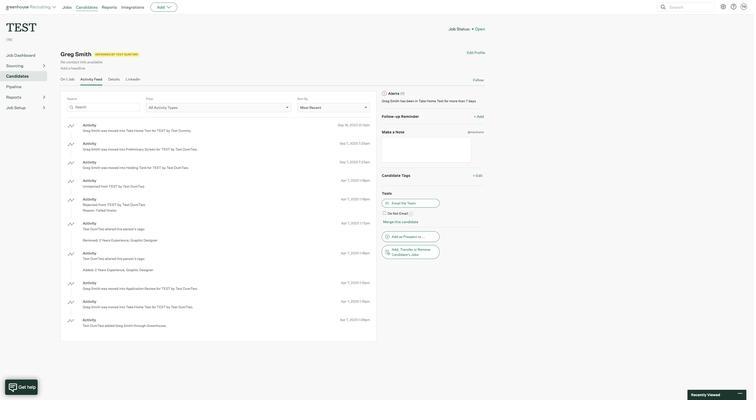 Task type: describe. For each thing, give the bounding box(es) containing it.
7, for greg smith was moved into take home test for test by test dumtwo.
[[348, 300, 350, 304]]

recently
[[692, 393, 707, 398]]

activity feed
[[80, 77, 102, 81]]

failed
[[96, 209, 106, 213]]

7:23am for greg smith was moved into holding tank for test by test dumtwo.
[[359, 160, 370, 164]]

1 vertical spatial email
[[400, 212, 408, 216]]

sort
[[298, 97, 304, 101]]

experience, for removed:
[[111, 239, 130, 243]]

person's for added: 2 years experience, graphic designer
[[123, 257, 137, 261]]

follow link
[[473, 78, 484, 83]]

candidate
[[382, 174, 401, 178]]

add as prospect to ...
[[392, 235, 425, 239]]

search
[[67, 97, 77, 101]]

smith for greg smith was moved into holding tank for test by test dumtwo.
[[91, 166, 101, 170]]

sep for greg smith was moved into holding tank for test by test dumtwo.
[[340, 160, 346, 164]]

test inside rejected from test by test dumtwo reason: failed onsite
[[107, 203, 117, 207]]

add inside popup button
[[157, 5, 165, 10]]

smith for greg smith was moved into take home test for test by test dumtwo.
[[91, 306, 101, 310]]

reason:
[[83, 209, 95, 213]]

apr 7, 2023 1:19pm for unrejected from test by test dumtwo
[[341, 179, 370, 183]]

experience, for added:
[[107, 268, 126, 273]]

added
[[105, 324, 115, 328]]

job setup link
[[6, 105, 45, 111]]

Search text field
[[67, 103, 140, 112]]

job for job status:
[[449, 26, 456, 31]]

home for dummy.
[[134, 129, 144, 133]]

for left more
[[445, 99, 449, 103]]

headline
[[71, 66, 85, 71]]

contact
[[66, 60, 79, 65]]

7
[[466, 99, 468, 103]]

years for added:
[[98, 268, 106, 273]]

make
[[382, 130, 392, 134]]

altered for added:
[[105, 257, 116, 261]]

apr 7, 2023 1:15pm for greg smith was moved into application review for test by test dumtwo.
[[341, 281, 370, 285]]

a inside no contact info available add a headline
[[68, 66, 70, 71]]

graphic for removed: 2 years experience, graphic designer
[[131, 239, 143, 243]]

person's for removed: 2 years experience, graphic designer
[[123, 227, 137, 231]]

smith for greg smith was moved into take home test for test by test dummy.
[[91, 129, 101, 133]]

by up greenhouse.
[[166, 306, 170, 310]]

0 vertical spatial reports
[[102, 5, 117, 10]]

1 horizontal spatial candidates
[[76, 5, 98, 10]]

added: 2 years experience, graphic designer
[[83, 268, 153, 273]]

by right referred
[[111, 53, 115, 56]]

to
[[418, 235, 422, 239]]

add, transfer or remove candidate's jobs
[[392, 248, 431, 257]]

types
[[168, 105, 178, 110]]

all activity types
[[149, 105, 178, 110]]

test link
[[6, 14, 37, 36]]

for right review
[[157, 287, 161, 291]]

into for greg smith was moved into application review for test by test dumtwo.
[[119, 287, 125, 291]]

merge
[[383, 220, 394, 224]]

2 for removed:
[[99, 239, 101, 243]]

+ edit
[[473, 174, 483, 178]]

7, for test dumtwo added greg smith through greenhouse.
[[347, 318, 349, 322]]

7, for greg smith was moved into preliminary screen for test by test dumtwo.
[[347, 142, 349, 146]]

test down all activity types
[[157, 129, 166, 133]]

2023 for greg smith was moved into take home test for test by test dumtwo.
[[351, 300, 359, 304]]

holding
[[126, 166, 138, 170]]

greg for greg smith was moved into preliminary screen for test by test dumtwo.
[[83, 147, 90, 152]]

by up rejected from test by test dumtwo reason: failed onsite
[[118, 185, 122, 189]]

take for greg smith has been in take home test for more than 7 days
[[419, 99, 426, 103]]

this for apr 7, 2023 1:16pm
[[117, 257, 123, 261]]

0 horizontal spatial edit
[[467, 50, 474, 55]]

tools
[[382, 191, 392, 196]]

the
[[402, 202, 407, 206]]

test right screen
[[161, 147, 170, 152]]

0 horizontal spatial candidates
[[6, 74, 29, 79]]

smith for greg smith was moved into application review for test by test dumtwo.
[[91, 287, 101, 291]]

greg smith was moved into application review for test by test dumtwo.
[[83, 287, 198, 291]]

sep 7, 2023 7:23am for greg smith was moved into holding tank for test by test dumtwo.
[[340, 160, 370, 164]]

team
[[407, 202, 416, 206]]

by right tank
[[162, 166, 166, 170]]

greg smith was moved into take home test for test by test dummy.
[[83, 129, 192, 133]]

dashboard
[[14, 53, 35, 58]]

into for greg smith was moved into take home test for test by test dumtwo.
[[119, 306, 125, 310]]

prospect
[[404, 235, 418, 239]]

by inside rejected from test by test dumtwo reason: failed onsite
[[117, 203, 122, 207]]

for right screen
[[156, 147, 161, 152]]

referred
[[95, 53, 111, 56]]

up
[[396, 115, 401, 119]]

1:19pm for rejected from test by test dumtwo
[[360, 197, 370, 201]]

referred by test dumtwo
[[95, 53, 138, 56]]

graphic for added: 2 years experience, graphic designer
[[126, 268, 139, 273]]

removed:
[[83, 239, 99, 243]]

+ add
[[474, 115, 484, 119]]

greg for greg smith was moved into take home test for test by test dummy.
[[83, 129, 90, 133]]

2023 for greg smith was moved into preliminary screen for test by test dumtwo.
[[350, 142, 358, 146]]

@mentions
[[468, 130, 484, 134]]

was for greg smith was moved into application review for test by test dumtwo.
[[101, 287, 107, 291]]

tags
[[402, 174, 411, 178]]

linkedin link
[[126, 77, 140, 84]]

onsite
[[106, 209, 117, 213]]

dumtwo inside rejected from test by test dumtwo reason: failed onsite
[[130, 203, 145, 207]]

7:23am for greg smith was moved into preliminary screen for test by test dumtwo.
[[359, 142, 370, 146]]

2023 for unrejected from test by test dumtwo
[[351, 179, 359, 183]]

merge this candidate link
[[383, 220, 419, 224]]

test up (19) on the top of page
[[6, 19, 37, 35]]

sourcing link
[[6, 63, 45, 69]]

2023 for rejected from test by test dumtwo
[[351, 197, 359, 201]]

greenhouse.
[[147, 324, 167, 328]]

7, for unrejected from test by test dumtwo
[[348, 179, 350, 183]]

job setup
[[6, 105, 26, 110]]

7, for rejected from test by test dumtwo
[[348, 197, 350, 201]]

on 1 job
[[61, 77, 75, 81]]

alerts (1)
[[389, 91, 405, 96]]

follow-
[[382, 115, 396, 119]]

most recent
[[300, 105, 322, 110]]

greg smith
[[61, 51, 92, 58]]

into for greg smith was moved into holding tank for test by test dumtwo.
[[119, 166, 125, 170]]

open
[[475, 26, 486, 31]]

greg for greg smith
[[61, 51, 74, 58]]

+ edit link
[[472, 172, 484, 179]]

moved for greg smith was moved into application review for test by test dumtwo.
[[108, 287, 119, 291]]

apr 7, 2023 1:19pm for rejected from test by test dumtwo
[[341, 197, 370, 201]]

add inside button
[[392, 235, 399, 239]]

tags: for added: 2 years experience, graphic designer
[[137, 257, 145, 261]]

(19)
[[6, 37, 13, 42]]

+ for + edit
[[473, 174, 475, 178]]

no contact info available add a headline
[[61, 60, 102, 71]]

moved for greg smith was moved into preliminary screen for test by test dumtwo.
[[108, 147, 119, 152]]

add as prospect to ... button
[[382, 232, 440, 242]]

most
[[300, 105, 309, 110]]

viewed
[[708, 393, 721, 398]]

smith for greg smith was moved into preliminary screen for test by test dumtwo.
[[91, 147, 101, 152]]

from for rejected
[[98, 203, 106, 207]]

+ add link
[[474, 114, 484, 119]]

dumtwo. for greg smith was moved into holding tank for test by test dumtwo.
[[174, 166, 189, 170]]

do not email
[[388, 212, 408, 216]]

2023 for greg smith was moved into application review for test by test dumtwo.
[[351, 281, 359, 285]]

email the team
[[392, 202, 416, 206]]

do
[[388, 212, 392, 216]]

has
[[401, 99, 406, 103]]

td
[[742, 5, 747, 8]]

was for greg smith was moved into take home test for test by test dummy.
[[101, 129, 107, 133]]

designer for added: 2 years experience, graphic designer
[[139, 268, 153, 273]]

1
[[66, 77, 67, 81]]

screen
[[145, 147, 156, 152]]

1:17pm
[[360, 222, 370, 226]]

1:15pm for greg smith was moved into application review for test by test dumtwo.
[[360, 281, 370, 285]]

apr 7, 2023 1:09pm
[[340, 318, 370, 322]]

+ for + add
[[474, 115, 477, 119]]

setup
[[14, 105, 26, 110]]

greg smith was moved into take home test for test by test dumtwo.
[[83, 306, 193, 310]]

test dumtwo altered this person's tags: for added:
[[83, 257, 145, 261]]

sep 18, 2023 12:11pm
[[338, 123, 370, 127]]

into for greg smith was moved into take home test for test by test dummy.
[[119, 129, 125, 133]]

edit inside 'link'
[[476, 174, 483, 178]]

was for greg smith was moved into take home test for test by test dumtwo.
[[101, 306, 107, 310]]

sep 7, 2023 7:23am for greg smith was moved into preliminary screen for test by test dumtwo.
[[340, 142, 370, 146]]

take for greg smith was moved into take home test for test by test dumtwo.
[[126, 306, 134, 310]]

pipeline
[[6, 84, 22, 89]]

moved for greg smith was moved into take home test for test by test dummy.
[[108, 129, 119, 133]]

apr 7, 2023 1:16pm
[[341, 251, 370, 256]]



Task type: vqa. For each thing, say whether or not it's contained in the screenshot.
Candidate Tags
yes



Task type: locate. For each thing, give the bounding box(es) containing it.
1 horizontal spatial edit
[[476, 174, 483, 178]]

0 vertical spatial from
[[101, 185, 108, 189]]

0 vertical spatial 1:19pm
[[360, 179, 370, 183]]

graphic
[[131, 239, 143, 243], [126, 268, 139, 273]]

1 moved from the top
[[108, 129, 119, 133]]

from right unrejected
[[101, 185, 108, 189]]

by down unrejected from test by test dumtwo
[[117, 203, 122, 207]]

candidates down the sourcing
[[6, 74, 29, 79]]

a down contact
[[68, 66, 70, 71]]

was for greg smith was moved into preliminary screen for test by test dumtwo.
[[101, 147, 107, 152]]

apr for rejected from test by test dumtwo
[[341, 197, 347, 201]]

0 vertical spatial home
[[427, 99, 437, 103]]

1 vertical spatial 1:19pm
[[360, 197, 370, 201]]

3 into from the top
[[119, 166, 125, 170]]

candidates link up "pipeline" link
[[6, 73, 45, 79]]

details link
[[108, 77, 120, 84]]

2 was from the top
[[101, 147, 107, 152]]

rejected from test by test dumtwo reason: failed onsite
[[83, 203, 145, 213]]

email inside 'button'
[[392, 202, 401, 206]]

jobs
[[62, 5, 72, 10], [411, 253, 419, 257]]

0 vertical spatial years
[[102, 239, 111, 243]]

for up screen
[[152, 129, 156, 133]]

0 vertical spatial +
[[474, 115, 477, 119]]

reports left integrations link
[[102, 5, 117, 10]]

2 7:23am from the top
[[359, 160, 370, 164]]

+ inside '+ edit' 'link'
[[473, 174, 475, 178]]

1 vertical spatial reports link
[[6, 94, 45, 100]]

this down do not email
[[395, 220, 401, 224]]

2 moved from the top
[[108, 147, 119, 152]]

1 vertical spatial reports
[[6, 95, 21, 100]]

0 vertical spatial edit
[[467, 50, 474, 55]]

1 vertical spatial 7:23am
[[359, 160, 370, 164]]

preliminary
[[126, 147, 144, 152]]

greenhouse recruiting image
[[6, 4, 52, 10]]

dumtwo. for greg smith was moved into application review for test by test dumtwo.
[[183, 287, 198, 291]]

greg smith was moved into preliminary screen for test by test dumtwo.
[[83, 147, 198, 152]]

unrejected from test by test dumtwo
[[83, 185, 144, 189]]

1:19pm for unrejected from test by test dumtwo
[[360, 179, 370, 183]]

1 apr 7, 2023 1:19pm from the top
[[341, 179, 370, 183]]

1 7:23am from the top
[[359, 142, 370, 146]]

2023 for greg smith was moved into take home test for test by test dummy.
[[350, 123, 358, 127]]

+ inside + add link
[[474, 115, 477, 119]]

job inside job dashboard link
[[6, 53, 13, 58]]

than
[[459, 99, 466, 103]]

0 vertical spatial reports link
[[102, 5, 117, 10]]

1 horizontal spatial 2
[[99, 239, 101, 243]]

2 vertical spatial this
[[117, 257, 123, 261]]

0 vertical spatial test dumtwo altered this person's tags:
[[83, 227, 145, 231]]

add,
[[392, 248, 400, 252]]

test
[[116, 53, 124, 56], [437, 99, 444, 103], [144, 129, 151, 133], [171, 129, 178, 133], [175, 147, 182, 152], [167, 166, 173, 170], [123, 185, 130, 189], [122, 203, 130, 207], [83, 227, 90, 231], [83, 257, 90, 261], [176, 287, 182, 291], [144, 306, 151, 310], [171, 306, 178, 310], [83, 324, 89, 328]]

job up the sourcing
[[6, 53, 13, 58]]

0 vertical spatial 1:15pm
[[360, 281, 370, 285]]

0 vertical spatial sep
[[338, 123, 344, 127]]

0 vertical spatial sep 7, 2023 7:23am
[[340, 142, 370, 146]]

2 for added:
[[95, 268, 97, 273]]

0 vertical spatial 7:23am
[[359, 142, 370, 146]]

1 vertical spatial jobs
[[411, 253, 419, 257]]

test inside rejected from test by test dumtwo reason: failed onsite
[[122, 203, 130, 207]]

1 vertical spatial 1:15pm
[[360, 300, 370, 304]]

2 1:19pm from the top
[[360, 197, 370, 201]]

activity
[[80, 77, 93, 81], [154, 105, 167, 110], [83, 123, 96, 127], [83, 142, 96, 146], [83, 160, 96, 165], [83, 179, 96, 183], [83, 197, 96, 202], [83, 222, 96, 226], [83, 251, 96, 256], [83, 281, 96, 286], [83, 300, 96, 304], [83, 318, 96, 323]]

take
[[419, 99, 426, 103], [126, 129, 134, 133], [126, 306, 134, 310]]

2 tags: from the top
[[137, 257, 145, 261]]

person's up "removed: 2 years experience, graphic designer"
[[123, 227, 137, 231]]

activity feed link
[[80, 77, 102, 84]]

available
[[87, 60, 102, 65]]

1 sep 7, 2023 7:23am from the top
[[340, 142, 370, 146]]

moved down search text box
[[108, 129, 119, 133]]

from
[[101, 185, 108, 189], [98, 203, 106, 207]]

review
[[145, 287, 156, 291]]

0 vertical spatial graphic
[[131, 239, 143, 243]]

from for unrejected
[[101, 185, 108, 189]]

moved left preliminary
[[108, 147, 119, 152]]

moved for greg smith was moved into holding tank for test by test dumtwo.
[[108, 166, 119, 170]]

on 1 job link
[[61, 77, 75, 84]]

0 vertical spatial person's
[[123, 227, 137, 231]]

apr 7, 2023 1:15pm for greg smith was moved into take home test for test by test dumtwo.
[[341, 300, 370, 304]]

test dumtwo altered this person's tags: up 'added: 2 years experience, graphic designer'
[[83, 257, 145, 261]]

1 tags: from the top
[[137, 227, 145, 231]]

filter
[[146, 97, 154, 101]]

altered up "removed: 2 years experience, graphic designer"
[[105, 227, 116, 231]]

transfer
[[400, 248, 413, 252]]

1 vertical spatial home
[[134, 129, 144, 133]]

1 vertical spatial tags:
[[137, 257, 145, 261]]

pipeline link
[[6, 84, 45, 90]]

td button
[[740, 3, 749, 11]]

1 vertical spatial designer
[[139, 268, 153, 273]]

job for job setup
[[6, 105, 13, 110]]

test right review
[[162, 287, 170, 291]]

2 right removed:
[[99, 239, 101, 243]]

candidate tags
[[382, 174, 411, 178]]

1:09pm
[[359, 318, 370, 322]]

sep
[[338, 123, 344, 127], [340, 142, 346, 146], [340, 160, 346, 164]]

edit profile
[[467, 50, 486, 55]]

2 person's from the top
[[123, 257, 137, 261]]

a
[[68, 66, 70, 71], [393, 130, 395, 134]]

apr for test dumtwo added greg smith through greenhouse.
[[340, 318, 346, 322]]

sep 7, 2023 7:23am
[[340, 142, 370, 146], [340, 160, 370, 164]]

0 horizontal spatial reports
[[6, 95, 21, 100]]

tags: for removed: 2 years experience, graphic designer
[[137, 227, 145, 231]]

1 vertical spatial candidates
[[6, 74, 29, 79]]

apr
[[341, 179, 347, 183], [341, 197, 347, 201], [341, 222, 347, 226], [341, 251, 347, 256], [341, 281, 347, 285], [341, 300, 347, 304], [340, 318, 346, 322]]

2 right added:
[[95, 268, 97, 273]]

2 test dumtwo altered this person's tags: from the top
[[83, 257, 145, 261]]

2 apr 7, 2023 1:15pm from the top
[[341, 300, 370, 304]]

smith for greg smith has been in take home test for more than 7 days
[[391, 99, 400, 103]]

None text field
[[382, 137, 472, 163]]

1 apr 7, 2023 1:15pm from the top
[[341, 281, 370, 285]]

2 sep 7, 2023 7:23am from the top
[[340, 160, 370, 164]]

job dashboard link
[[6, 52, 45, 58]]

candidates link right jobs 'link'
[[76, 5, 98, 10]]

4 moved from the top
[[108, 287, 119, 291]]

configure image
[[721, 4, 727, 10]]

0 vertical spatial 2
[[99, 239, 101, 243]]

this up 'added: 2 years experience, graphic designer'
[[117, 257, 123, 261]]

through
[[134, 324, 146, 328]]

by left dummy.
[[166, 129, 170, 133]]

designer
[[144, 239, 158, 243], [139, 268, 153, 273]]

0 vertical spatial tags:
[[137, 227, 145, 231]]

2 into from the top
[[119, 147, 125, 152]]

greg for greg smith was moved into take home test for test by test dumtwo.
[[83, 306, 90, 310]]

moved up unrejected from test by test dumtwo
[[108, 166, 119, 170]]

all
[[149, 105, 153, 110]]

email left the
[[392, 202, 401, 206]]

1 horizontal spatial reports
[[102, 5, 117, 10]]

recently viewed
[[692, 393, 721, 398]]

1 vertical spatial apr 7, 2023 1:15pm
[[341, 300, 370, 304]]

altered up 'added: 2 years experience, graphic designer'
[[105, 257, 116, 261]]

reports
[[102, 5, 117, 10], [6, 95, 21, 100]]

candidates
[[76, 5, 98, 10], [6, 74, 29, 79]]

1 1:15pm from the top
[[360, 281, 370, 285]]

more
[[450, 99, 458, 103]]

1 vertical spatial sep
[[340, 142, 346, 146]]

moved up added
[[108, 306, 119, 310]]

1 horizontal spatial candidates link
[[76, 5, 98, 10]]

sort by
[[298, 97, 308, 101]]

1 vertical spatial altered
[[105, 257, 116, 261]]

from inside rejected from test by test dumtwo reason: failed onsite
[[98, 203, 106, 207]]

0 vertical spatial candidates
[[76, 5, 98, 10]]

add, transfer or remove candidate's jobs button
[[382, 245, 440, 259]]

test up rejected from test by test dumtwo reason: failed onsite
[[109, 185, 118, 189]]

2 vertical spatial sep
[[340, 160, 346, 164]]

status:
[[457, 26, 471, 31]]

1 into from the top
[[119, 129, 125, 133]]

0 vertical spatial apr 7, 2023 1:19pm
[[341, 179, 370, 183]]

test right tank
[[152, 166, 161, 170]]

moved for greg smith was moved into take home test for test by test dumtwo.
[[108, 306, 119, 310]]

apr 7, 2023 1:17pm
[[341, 222, 370, 226]]

not
[[393, 212, 399, 216]]

1 1:19pm from the top
[[360, 179, 370, 183]]

for right tank
[[148, 166, 152, 170]]

candidates right jobs 'link'
[[76, 5, 98, 10]]

greg smith was moved into holding tank for test by test dumtwo.
[[83, 166, 189, 170]]

3 moved from the top
[[108, 166, 119, 170]]

this up "removed: 2 years experience, graphic designer"
[[117, 227, 123, 231]]

candidate's
[[392, 253, 411, 257]]

alerts
[[389, 91, 400, 96]]

person's up 'added: 2 years experience, graphic designer'
[[123, 257, 137, 261]]

5 into from the top
[[119, 306, 125, 310]]

4 was from the top
[[101, 287, 107, 291]]

sep for greg smith was moved into preliminary screen for test by test dumtwo.
[[340, 142, 346, 146]]

years for removed:
[[102, 239, 111, 243]]

2 vertical spatial take
[[126, 306, 134, 310]]

0 horizontal spatial jobs
[[62, 5, 72, 10]]

0 vertical spatial a
[[68, 66, 70, 71]]

by right review
[[171, 287, 175, 291]]

experience,
[[111, 239, 130, 243], [107, 268, 126, 273]]

td button
[[741, 4, 748, 10]]

12:11pm
[[359, 123, 370, 127]]

reports down pipeline
[[6, 95, 21, 100]]

1 vertical spatial from
[[98, 203, 106, 207]]

apr 7, 2023 1:19pm
[[341, 179, 370, 183], [341, 197, 370, 201]]

Do Not Email checkbox
[[383, 212, 387, 215]]

1 vertical spatial years
[[98, 268, 106, 273]]

2 apr 7, 2023 1:19pm from the top
[[341, 197, 370, 201]]

apr for unrejected from test by test dumtwo
[[341, 179, 347, 183]]

1 horizontal spatial jobs
[[411, 253, 419, 257]]

1 was from the top
[[101, 129, 107, 133]]

take up test dumtwo added greg smith through greenhouse.
[[126, 306, 134, 310]]

job inside job setup "link"
[[6, 105, 13, 110]]

most recent option
[[300, 105, 322, 110]]

1 person's from the top
[[123, 227, 137, 231]]

days
[[469, 99, 476, 103]]

job left status:
[[449, 26, 456, 31]]

test dumtwo added greg smith through greenhouse.
[[83, 324, 167, 328]]

smith for greg smith
[[75, 51, 92, 58]]

1 vertical spatial sep 7, 2023 7:23am
[[340, 160, 370, 164]]

test up greenhouse.
[[157, 306, 166, 310]]

2 vertical spatial home
[[134, 306, 144, 310]]

1:16pm
[[360, 251, 370, 256]]

home for days
[[427, 99, 437, 103]]

2 altered from the top
[[105, 257, 116, 261]]

1 vertical spatial person's
[[123, 257, 137, 261]]

test dumtwo altered this person's tags: up "removed: 2 years experience, graphic designer"
[[83, 227, 145, 231]]

recent
[[310, 105, 322, 110]]

reports link left integrations link
[[102, 5, 117, 10]]

was for greg smith was moved into holding tank for test by test dumtwo.
[[101, 166, 107, 170]]

test up onsite
[[107, 203, 117, 207]]

years right removed:
[[102, 239, 111, 243]]

greg for greg smith was moved into application review for test by test dumtwo.
[[83, 287, 90, 291]]

1 altered from the top
[[105, 227, 116, 231]]

1 vertical spatial candidates link
[[6, 73, 45, 79]]

dumtwo. for greg smith was moved into preliminary screen for test by test dumtwo.
[[183, 147, 198, 152]]

jobs inside add, transfer or remove candidate's jobs
[[411, 253, 419, 257]]

2 1:15pm from the top
[[360, 300, 370, 304]]

1 vertical spatial +
[[473, 174, 475, 178]]

apr for greg smith was moved into application review for test by test dumtwo.
[[341, 281, 347, 285]]

tags:
[[137, 227, 145, 231], [137, 257, 145, 261]]

0 vertical spatial take
[[419, 99, 426, 103]]

home up the greg smith was moved into preliminary screen for test by test dumtwo.
[[134, 129, 144, 133]]

job dashboard
[[6, 53, 35, 58]]

moved down 'added: 2 years experience, graphic designer'
[[108, 287, 119, 291]]

0 vertical spatial apr 7, 2023 1:15pm
[[341, 281, 370, 285]]

take for greg smith was moved into take home test for test by test dummy.
[[126, 129, 134, 133]]

1 vertical spatial a
[[393, 130, 395, 134]]

1 vertical spatial experience,
[[107, 268, 126, 273]]

1 vertical spatial 2
[[95, 268, 97, 273]]

job inside on 1 job link
[[68, 77, 75, 81]]

remove
[[418, 248, 431, 252]]

7, for greg smith was moved into holding tank for test by test dumtwo.
[[347, 160, 349, 164]]

apr 7, 2023 1:15pm
[[341, 281, 370, 285], [341, 300, 370, 304]]

into for greg smith was moved into preliminary screen for test by test dumtwo.
[[119, 147, 125, 152]]

job status:
[[449, 26, 471, 31]]

integrations link
[[121, 5, 144, 10]]

this for apr 7, 2023 1:17pm
[[117, 227, 123, 231]]

1 vertical spatial this
[[117, 227, 123, 231]]

4 into from the top
[[119, 287, 125, 291]]

greg for greg smith was moved into holding tank for test by test dumtwo.
[[83, 166, 90, 170]]

job
[[449, 26, 456, 31], [6, 53, 13, 58], [68, 77, 75, 81], [6, 105, 13, 110]]

1:15pm for greg smith was moved into take home test for test by test dumtwo.
[[360, 300, 370, 304]]

test dumtwo altered this person's tags: for removed:
[[83, 227, 145, 231]]

home for dumtwo.
[[134, 306, 144, 310]]

1 vertical spatial edit
[[476, 174, 483, 178]]

email right not
[[400, 212, 408, 216]]

1 test dumtwo altered this person's tags: from the top
[[83, 227, 145, 231]]

0 vertical spatial designer
[[144, 239, 158, 243]]

5 moved from the top
[[108, 306, 119, 310]]

1 vertical spatial apr 7, 2023 1:19pm
[[341, 197, 370, 201]]

0 horizontal spatial 2
[[95, 268, 97, 273]]

2023 for greg smith was moved into holding tank for test by test dumtwo.
[[350, 160, 358, 164]]

greg for greg smith has been in take home test for more than 7 days
[[382, 99, 390, 103]]

designer for removed: 2 years experience, graphic designer
[[144, 239, 158, 243]]

feed
[[94, 77, 102, 81]]

in
[[415, 99, 418, 103]]

take up preliminary
[[126, 129, 134, 133]]

1 vertical spatial test dumtwo altered this person's tags:
[[83, 257, 145, 261]]

7, for greg smith was moved into application review for test by test dumtwo.
[[348, 281, 350, 285]]

by right screen
[[171, 147, 175, 152]]

job left setup
[[6, 105, 13, 110]]

Search text field
[[669, 3, 710, 11]]

0 vertical spatial altered
[[105, 227, 116, 231]]

reports link up job setup "link"
[[6, 94, 45, 100]]

2023 for test dumtwo added greg smith through greenhouse.
[[350, 318, 358, 322]]

home right the in
[[427, 99, 437, 103]]

1 horizontal spatial a
[[393, 130, 395, 134]]

unrejected
[[83, 185, 100, 189]]

home up through
[[134, 306, 144, 310]]

from up failed
[[98, 203, 106, 207]]

integrations
[[121, 5, 144, 10]]

1 horizontal spatial reports link
[[102, 5, 117, 10]]

details
[[108, 77, 120, 81]]

job right 1 at the top
[[68, 77, 75, 81]]

0 horizontal spatial reports link
[[6, 94, 45, 100]]

0 vertical spatial candidates link
[[76, 5, 98, 10]]

altered for removed:
[[105, 227, 116, 231]]

0 vertical spatial email
[[392, 202, 401, 206]]

0 horizontal spatial candidates link
[[6, 73, 45, 79]]

2
[[99, 239, 101, 243], [95, 268, 97, 273]]

linkedin
[[126, 77, 140, 81]]

0 horizontal spatial a
[[68, 66, 70, 71]]

sep for greg smith was moved into take home test for test by test dummy.
[[338, 123, 344, 127]]

home
[[427, 99, 437, 103], [134, 129, 144, 133], [134, 306, 144, 310]]

add inside no contact info available add a headline
[[61, 66, 68, 71]]

1 vertical spatial take
[[126, 129, 134, 133]]

5 was from the top
[[101, 306, 107, 310]]

1 vertical spatial graphic
[[126, 268, 139, 273]]

apr for greg smith was moved into take home test for test by test dumtwo.
[[341, 300, 347, 304]]

job for job dashboard
[[6, 53, 13, 58]]

been
[[407, 99, 415, 103]]

0 vertical spatial jobs
[[62, 5, 72, 10]]

years right added:
[[98, 268, 106, 273]]

a left note
[[393, 130, 395, 134]]

0 vertical spatial this
[[395, 220, 401, 224]]

0 vertical spatial experience,
[[111, 239, 130, 243]]

take right the in
[[419, 99, 426, 103]]

for up greenhouse.
[[152, 306, 156, 310]]

3 was from the top
[[101, 166, 107, 170]]



